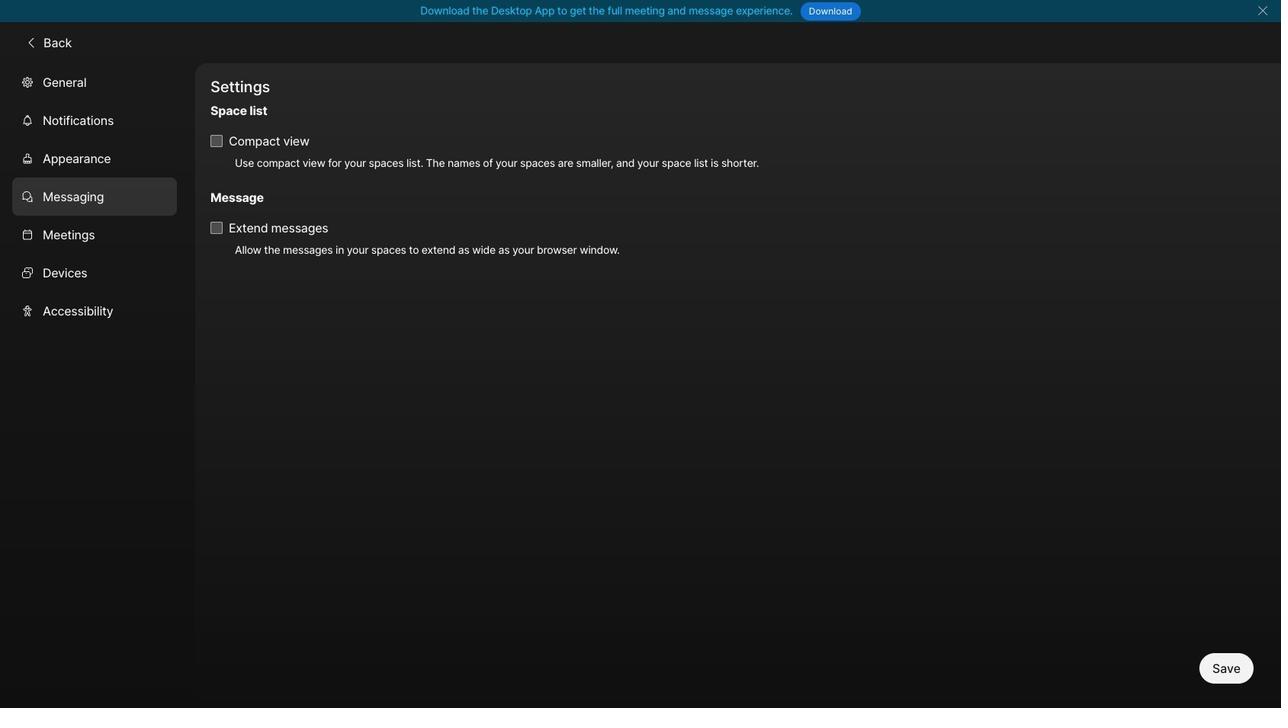 Task type: locate. For each thing, give the bounding box(es) containing it.
appearance tab
[[12, 139, 177, 177]]

settings navigation
[[0, 63, 195, 709]]

meetings tab
[[12, 216, 177, 254]]

messaging tab
[[12, 177, 177, 216]]

cancel_16 image
[[1257, 5, 1269, 17]]



Task type: vqa. For each thing, say whether or not it's contained in the screenshot.
Describe the team text box
no



Task type: describe. For each thing, give the bounding box(es) containing it.
accessibility tab
[[12, 292, 177, 330]]

devices tab
[[12, 254, 177, 292]]

general tab
[[12, 63, 177, 101]]

notifications tab
[[12, 101, 177, 139]]



